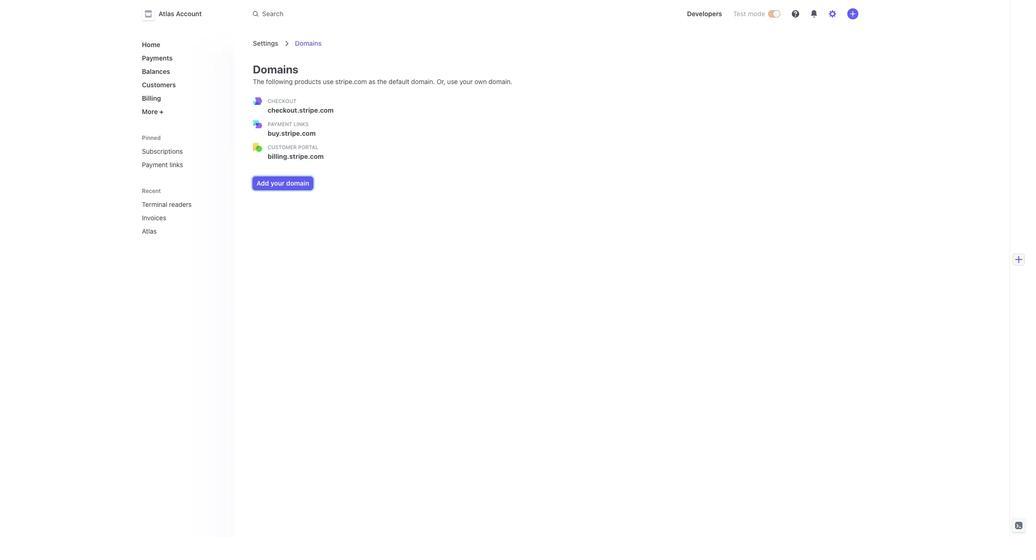 Task type: describe. For each thing, give the bounding box(es) containing it.
Search search field
[[247, 5, 508, 22]]

subscriptions link
[[138, 144, 227, 159]]

invoices link
[[138, 210, 214, 226]]

add
[[257, 179, 269, 187]]

atlas for atlas
[[142, 228, 157, 235]]

atlas account
[[159, 10, 202, 18]]

help image
[[792, 10, 800, 18]]

payment for payment links buy.stripe.com
[[268, 121, 292, 127]]

checkout.stripe.com
[[268, 106, 334, 114]]

Search text field
[[247, 5, 508, 22]]

the
[[377, 78, 387, 86]]

readers
[[169, 201, 192, 209]]

products
[[295, 78, 321, 86]]

2 use from the left
[[447, 78, 458, 86]]

payment for payment links
[[142, 161, 168, 169]]

search
[[262, 10, 284, 18]]

recent navigation links element
[[133, 187, 234, 239]]

your inside domains the following products use stripe.com as the default domain. or, use your own domain.
[[460, 78, 473, 86]]

home link
[[138, 37, 227, 52]]

home
[[142, 41, 160, 49]]

settings image
[[829, 10, 837, 18]]

balances link
[[138, 64, 227, 79]]

developers
[[687, 10, 722, 18]]

+
[[160, 108, 164, 116]]

subscriptions
[[142, 148, 183, 155]]

recent
[[142, 188, 161, 195]]

domains for domains
[[295, 39, 322, 47]]

links
[[294, 121, 309, 127]]

customers
[[142, 81, 176, 89]]

or,
[[437, 78, 446, 86]]

invoices
[[142, 214, 166, 222]]

billing.stripe.com
[[268, 153, 324, 160]]

settings link
[[253, 39, 278, 47]]

payment links link
[[138, 157, 227, 173]]

customer portal billing.stripe.com
[[268, 144, 324, 160]]

checkout checkout.stripe.com
[[268, 98, 334, 114]]



Task type: vqa. For each thing, say whether or not it's contained in the screenshot.
1st if from the top
no



Task type: locate. For each thing, give the bounding box(es) containing it.
your inside "button"
[[271, 179, 285, 187]]

1 vertical spatial atlas
[[142, 228, 157, 235]]

domain.
[[411, 78, 435, 86], [489, 78, 513, 86]]

1 vertical spatial your
[[271, 179, 285, 187]]

0 vertical spatial your
[[460, 78, 473, 86]]

terminal
[[142, 201, 167, 209]]

add your domain button
[[253, 177, 313, 190]]

customers link
[[138, 77, 227, 92]]

balances
[[142, 68, 170, 75]]

domain. right own
[[489, 78, 513, 86]]

atlas
[[159, 10, 174, 18], [142, 228, 157, 235]]

0 vertical spatial payment
[[268, 121, 292, 127]]

billing link
[[138, 91, 227, 106]]

1 horizontal spatial payment
[[268, 121, 292, 127]]

recent element
[[133, 197, 234, 239]]

atlas down invoices
[[142, 228, 157, 235]]

domain
[[286, 179, 309, 187]]

2 domain. from the left
[[489, 78, 513, 86]]

your right the add on the top of the page
[[271, 179, 285, 187]]

pinned element
[[138, 144, 227, 173]]

terminal readers link
[[138, 197, 214, 212]]

test mode
[[734, 10, 765, 18]]

atlas account button
[[142, 7, 211, 20]]

your left own
[[460, 78, 473, 86]]

more +
[[142, 108, 164, 116]]

more
[[142, 108, 158, 116]]

domains up products
[[295, 39, 322, 47]]

payment
[[268, 121, 292, 127], [142, 161, 168, 169]]

0 vertical spatial atlas
[[159, 10, 174, 18]]

use
[[323, 78, 334, 86], [447, 78, 458, 86]]

own
[[475, 78, 487, 86]]

pinned navigation links element
[[138, 134, 227, 173]]

0 horizontal spatial use
[[323, 78, 334, 86]]

0 horizontal spatial atlas
[[142, 228, 157, 235]]

add your domain
[[257, 179, 309, 187]]

links
[[170, 161, 183, 169]]

as
[[369, 78, 376, 86]]

atlas for atlas account
[[159, 10, 174, 18]]

domains up following
[[253, 63, 298, 76]]

use right products
[[323, 78, 334, 86]]

payments link
[[138, 50, 227, 66]]

the
[[253, 78, 264, 86]]

test
[[734, 10, 746, 18]]

default
[[389, 78, 410, 86]]

settings
[[253, 39, 278, 47]]

stripe.com
[[335, 78, 367, 86]]

pinned
[[142, 135, 161, 142]]

domains for domains the following products use stripe.com as the default domain. or, use your own domain.
[[253, 63, 298, 76]]

1 horizontal spatial use
[[447, 78, 458, 86]]

buy.stripe.com
[[268, 129, 316, 137]]

your
[[460, 78, 473, 86], [271, 179, 285, 187]]

atlas left account
[[159, 10, 174, 18]]

mode
[[748, 10, 765, 18]]

payment links buy.stripe.com
[[268, 121, 316, 137]]

atlas link
[[138, 224, 214, 239]]

1 horizontal spatial atlas
[[159, 10, 174, 18]]

payment links
[[142, 161, 183, 169]]

1 horizontal spatial domain.
[[489, 78, 513, 86]]

customer
[[268, 144, 297, 150]]

1 horizontal spatial your
[[460, 78, 473, 86]]

core navigation links element
[[138, 37, 227, 119]]

0 horizontal spatial your
[[271, 179, 285, 187]]

payment up buy.stripe.com
[[268, 121, 292, 127]]

domains the following products use stripe.com as the default domain. or, use your own domain.
[[253, 63, 513, 86]]

1 vertical spatial payment
[[142, 161, 168, 169]]

1 domain. from the left
[[411, 78, 435, 86]]

0 horizontal spatial domain.
[[411, 78, 435, 86]]

payment down subscriptions
[[142, 161, 168, 169]]

1 vertical spatial domains
[[253, 63, 298, 76]]

atlas inside button
[[159, 10, 174, 18]]

terminal readers
[[142, 201, 192, 209]]

following
[[266, 78, 293, 86]]

checkout
[[268, 98, 297, 104]]

1 use from the left
[[323, 78, 334, 86]]

payment inside payment links buy.stripe.com
[[268, 121, 292, 127]]

developers link
[[684, 6, 726, 21]]

billing
[[142, 94, 161, 102]]

use right the or, at the left top of the page
[[447, 78, 458, 86]]

payments
[[142, 54, 173, 62]]

domains
[[295, 39, 322, 47], [253, 63, 298, 76]]

atlas inside recent element
[[142, 228, 157, 235]]

portal
[[298, 144, 318, 150]]

domains inside domains the following products use stripe.com as the default domain. or, use your own domain.
[[253, 63, 298, 76]]

account
[[176, 10, 202, 18]]

domain. left the or, at the left top of the page
[[411, 78, 435, 86]]

0 vertical spatial domains
[[295, 39, 322, 47]]

0 horizontal spatial payment
[[142, 161, 168, 169]]

payment inside the payment links link
[[142, 161, 168, 169]]



